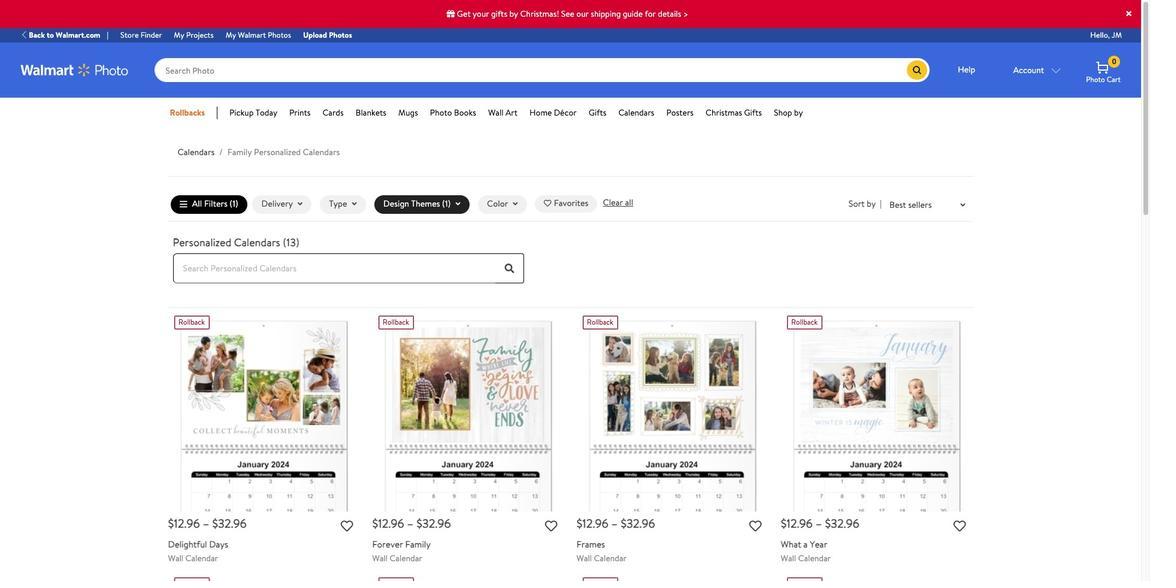 Task type: locate. For each thing, give the bounding box(es) containing it.
calendar down frames
[[594, 552, 627, 564]]

angle down image right themes
[[456, 201, 461, 208]]

family inside the forever family wall calendar
[[405, 538, 431, 551]]

0 vertical spatial by
[[510, 8, 518, 20]]

3 calendar from the left
[[594, 552, 627, 564]]

0 horizontal spatial |
[[107, 29, 109, 40]]

photo cart
[[1087, 74, 1121, 85]]

my left the projects
[[174, 29, 184, 40]]

7 . from the left
[[797, 516, 800, 532]]

photos right upload
[[329, 29, 352, 40]]

0 horizontal spatial favorite this design image
[[545, 521, 558, 533]]

upload
[[303, 29, 327, 40]]

5 . from the left
[[593, 516, 595, 532]]

2 – from the left
[[407, 516, 414, 532]]

photo for photo cart
[[1087, 74, 1106, 85]]

today
[[256, 107, 277, 119]]

calendars right gifts link
[[619, 107, 655, 119]]

3 $ from the left
[[372, 516, 378, 532]]

4 – from the left
[[816, 516, 822, 532]]

calendars link down rollbacks link
[[178, 146, 215, 158]]

32 for delightful days
[[218, 516, 231, 532]]

96
[[187, 516, 200, 532], [233, 516, 247, 532], [391, 516, 404, 532], [438, 516, 451, 532], [595, 516, 609, 532], [642, 516, 655, 532], [800, 516, 813, 532], [846, 516, 860, 532]]

walmart.com
[[56, 29, 100, 40]]

1 12 from the left
[[174, 516, 184, 532]]

wall inside "delightful days wall calendar"
[[168, 552, 184, 564]]

$ up delightful at the bottom left of page
[[168, 516, 174, 532]]

rollback
[[179, 317, 205, 327], [383, 317, 409, 327], [587, 317, 614, 327], [792, 317, 818, 327]]

shop by link
[[774, 107, 803, 119]]

–
[[203, 516, 209, 532], [407, 516, 414, 532], [612, 516, 618, 532], [816, 516, 822, 532]]

angle down image
[[298, 201, 303, 208], [456, 201, 461, 208], [513, 201, 518, 208], [961, 202, 966, 210]]

back arrow image
[[20, 31, 29, 39]]

favorites
[[554, 197, 589, 209]]

gift image
[[447, 10, 455, 18]]

0 horizontal spatial my
[[174, 29, 184, 40]]

shipping
[[591, 8, 621, 20]]

4 12 from the left
[[787, 516, 797, 532]]

0 horizontal spatial favorite this design image
[[341, 521, 353, 533]]

favorite this design image
[[341, 521, 353, 533], [954, 521, 966, 533]]

photo left cart
[[1087, 74, 1106, 85]]

2 32 from the left
[[423, 516, 435, 532]]

1 favorite this design image from the left
[[341, 521, 353, 533]]

type
[[329, 198, 347, 210]]

$ 12 . 96 – $ 32 . 96 for delightful
[[168, 516, 247, 532]]

(1) for design themes (1)
[[442, 198, 451, 210]]

prints
[[289, 107, 311, 119]]

store
[[121, 29, 139, 40]]

0 horizontal spatial gifts
[[589, 107, 607, 119]]

angle down image right color
[[513, 201, 518, 208]]

– up year
[[816, 516, 822, 532]]

3 . from the left
[[389, 516, 391, 532]]

$ up days
[[212, 516, 218, 532]]

1 horizontal spatial favorite this design image
[[954, 521, 966, 533]]

by
[[510, 8, 518, 20], [795, 107, 803, 119], [867, 198, 876, 210]]

favorite this design image for what a year
[[954, 521, 966, 533]]

Search Personalized Calendars search field
[[173, 254, 496, 283]]

personalized calendars (13)
[[173, 235, 300, 250]]

calendar down forever at the left of the page
[[390, 552, 422, 564]]

hello,
[[1091, 29, 1110, 40]]

angle down image for best sellers
[[961, 202, 966, 210]]

favorite this design image for delightful days
[[341, 521, 353, 533]]

by inside the 'sort-select' element
[[867, 198, 876, 210]]

1 vertical spatial family
[[405, 538, 431, 551]]

5 96 from the left
[[595, 516, 609, 532]]

$ up forever at the left of the page
[[372, 516, 378, 532]]

photo left books
[[430, 107, 452, 119]]

filters
[[204, 198, 228, 210]]

1 vertical spatial personalized
[[173, 235, 232, 250]]

0 vertical spatial family
[[228, 146, 252, 158]]

4 rollback from the left
[[792, 317, 818, 327]]

upload photos
[[303, 29, 352, 40]]

family right forever at the left of the page
[[405, 538, 431, 551]]

4 $ 12 . 96 – $ 32 . 96 from the left
[[781, 516, 860, 532]]

12 up delightful at the bottom left of page
[[174, 516, 184, 532]]

2 favorite this design image from the left
[[750, 521, 762, 533]]

family
[[228, 146, 252, 158], [405, 538, 431, 551]]

personalized down today at the left top of the page
[[254, 146, 301, 158]]

Search Photo text field
[[155, 58, 907, 82]]

1 horizontal spatial photo
[[1087, 74, 1106, 85]]

| left the store at the top
[[107, 29, 109, 40]]

by for sort by |
[[867, 198, 876, 210]]

1 horizontal spatial my
[[226, 29, 236, 40]]

3 rollback from the left
[[587, 317, 614, 327]]

wall down forever at the left of the page
[[372, 552, 388, 564]]

4 calendar from the left
[[799, 552, 831, 564]]

our
[[577, 8, 589, 20]]

type button
[[320, 195, 366, 214]]

angle down image for color
[[513, 201, 518, 208]]

12 up frames
[[583, 516, 593, 532]]

calendars
[[619, 107, 655, 119], [178, 146, 215, 158], [303, 146, 340, 158], [234, 235, 280, 250]]

(13)
[[283, 235, 300, 250]]

0 horizontal spatial family
[[228, 146, 252, 158]]

1 . from the left
[[184, 516, 187, 532]]

0 horizontal spatial photo
[[430, 107, 452, 119]]

hello, jm
[[1091, 29, 1123, 40]]

christmas gifts link
[[706, 107, 762, 119]]

3 – from the left
[[612, 516, 618, 532]]

|
[[107, 29, 109, 40], [880, 198, 882, 210]]

by right shop
[[795, 107, 803, 119]]

calendars link
[[619, 107, 655, 119], [178, 146, 215, 158]]

what
[[781, 538, 802, 551]]

1 $ 12 . 96 – $ 32 . 96 from the left
[[168, 516, 247, 532]]

color button
[[478, 195, 527, 214]]

mugs link
[[399, 107, 418, 119]]

| left the best
[[880, 198, 882, 210]]

heart image
[[544, 200, 552, 208]]

(1) right filters at the top of the page
[[230, 198, 238, 210]]

1 vertical spatial photo
[[430, 107, 452, 119]]

$ up frames
[[577, 516, 583, 532]]

calendar inside 'frames wall calendar'
[[594, 552, 627, 564]]

gifts
[[491, 8, 508, 20]]

1 horizontal spatial |
[[880, 198, 882, 210]]

wall left art
[[488, 107, 504, 119]]

(1)
[[230, 198, 238, 210], [442, 198, 451, 210]]

1 horizontal spatial photos
[[329, 29, 352, 40]]

personalized
[[254, 146, 301, 158], [173, 235, 232, 250]]

(1) right themes
[[442, 198, 451, 210]]

wall inside 'frames wall calendar'
[[577, 552, 592, 564]]

2 (1) from the left
[[442, 198, 451, 210]]

wall down delightful at the bottom left of page
[[168, 552, 184, 564]]

frames wall calendar
[[577, 538, 627, 564]]

2 photos from the left
[[329, 29, 352, 40]]

1 vertical spatial |
[[880, 198, 882, 210]]

0 horizontal spatial photos
[[268, 29, 291, 40]]

– up days
[[203, 516, 209, 532]]

favorite this design image
[[545, 521, 558, 533], [750, 521, 762, 533]]

1 calendar from the left
[[186, 552, 218, 564]]

calendars left (13)
[[234, 235, 280, 250]]

$ up 'frames wall calendar'
[[621, 516, 627, 532]]

cart
[[1107, 74, 1121, 85]]

rollback for what
[[792, 317, 818, 327]]

1 horizontal spatial (1)
[[442, 198, 451, 210]]

magnifying glass image
[[912, 65, 923, 76]]

calendar down year
[[799, 552, 831, 564]]

$ 12 . 96 – $ 32 . 96 up days
[[168, 516, 247, 532]]

get your gifts by christmas! see our shipping guide for details >
[[455, 8, 689, 20]]

7 $ from the left
[[781, 516, 787, 532]]

by right gifts
[[510, 8, 518, 20]]

by right sort
[[867, 198, 876, 210]]

books
[[454, 107, 476, 119]]

my
[[174, 29, 184, 40], [226, 29, 236, 40]]

1 horizontal spatial by
[[795, 107, 803, 119]]

photos
[[268, 29, 291, 40], [329, 29, 352, 40]]

1 96 from the left
[[187, 516, 200, 532]]

posters
[[667, 107, 694, 119]]

guide
[[623, 8, 643, 20]]

$ 12 . 96 – $ 32 . 96 for what
[[781, 516, 860, 532]]

design themes (1)
[[384, 198, 451, 210]]

12 for what
[[787, 516, 797, 532]]

gifts right christmas
[[745, 107, 762, 119]]

1 vertical spatial calendars link
[[178, 146, 215, 158]]

12 up what
[[787, 516, 797, 532]]

$ 12 . 96 – $ 32 . 96 for frames
[[577, 516, 655, 532]]

angle down image inside best sellers button
[[961, 202, 966, 210]]

photo inside photo books link
[[430, 107, 452, 119]]

32 for what a year
[[831, 516, 844, 532]]

1 horizontal spatial gifts
[[745, 107, 762, 119]]

by inside 'link'
[[795, 107, 803, 119]]

wall down frames
[[577, 552, 592, 564]]

projects
[[186, 29, 214, 40]]

0 vertical spatial photo
[[1087, 74, 1106, 85]]

calendar inside "delightful days wall calendar"
[[186, 552, 218, 564]]

calendar down delightful at the bottom left of page
[[186, 552, 218, 564]]

walmart
[[238, 29, 266, 40]]

2 vertical spatial by
[[867, 198, 876, 210]]

1 rollback from the left
[[179, 317, 205, 327]]

wall
[[488, 107, 504, 119], [168, 552, 184, 564], [372, 552, 388, 564], [577, 552, 592, 564], [781, 552, 797, 564]]

>
[[684, 8, 689, 20]]

forever family wall calendar
[[372, 538, 431, 564]]

$ 12 . 96 – $ 32 . 96 up 'frames wall calendar'
[[577, 516, 655, 532]]

0 vertical spatial |
[[107, 29, 109, 40]]

calendar
[[186, 552, 218, 564], [390, 552, 422, 564], [594, 552, 627, 564], [799, 552, 831, 564]]

1 my from the left
[[174, 29, 184, 40]]

$ up the forever family wall calendar
[[417, 516, 423, 532]]

1 favorite this design image from the left
[[545, 521, 558, 533]]

12
[[174, 516, 184, 532], [378, 516, 389, 532], [583, 516, 593, 532], [787, 516, 797, 532]]

3 32 from the left
[[627, 516, 640, 532]]

see
[[561, 8, 575, 20]]

rollbacks
[[170, 107, 205, 119]]

gifts right the décor
[[589, 107, 607, 119]]

$ 12 . 96 – $ 32 . 96
[[168, 516, 247, 532], [372, 516, 451, 532], [577, 516, 655, 532], [781, 516, 860, 532]]

forever
[[372, 538, 403, 551]]

days
[[209, 538, 228, 551]]

1 – from the left
[[203, 516, 209, 532]]

12 up forever at the left of the page
[[378, 516, 389, 532]]

1 horizontal spatial favorite this design image
[[750, 521, 762, 533]]

calendars link right gifts link
[[619, 107, 655, 119]]

2 calendar from the left
[[390, 552, 422, 564]]

personalized down all at the top left of page
[[173, 235, 232, 250]]

2 gifts from the left
[[745, 107, 762, 119]]

1 $ from the left
[[168, 516, 174, 532]]

angle down image inside "color" button
[[513, 201, 518, 208]]

best
[[890, 199, 907, 211]]

12 for delightful
[[174, 516, 184, 532]]

– up 'frames wall calendar'
[[612, 516, 618, 532]]

2 horizontal spatial by
[[867, 198, 876, 210]]

$ 12 . 96 – $ 32 . 96 up year
[[781, 516, 860, 532]]

3 $ 12 . 96 – $ 32 . 96 from the left
[[577, 516, 655, 532]]

12 for forever
[[378, 516, 389, 532]]

my for my projects
[[174, 29, 184, 40]]

32
[[218, 516, 231, 532], [423, 516, 435, 532], [627, 516, 640, 532], [831, 516, 844, 532]]

2 favorite this design image from the left
[[954, 521, 966, 533]]

$ 12 . 96 – $ 32 . 96 up the forever family wall calendar
[[372, 516, 451, 532]]

4 32 from the left
[[831, 516, 844, 532]]

1 horizontal spatial family
[[405, 538, 431, 551]]

home décor link
[[530, 107, 577, 119]]

0 horizontal spatial by
[[510, 8, 518, 20]]

3 12 from the left
[[583, 516, 593, 532]]

year
[[810, 538, 828, 551]]

0 horizontal spatial (1)
[[230, 198, 238, 210]]

my for my walmart photos
[[226, 29, 236, 40]]

get
[[457, 8, 471, 20]]

4 $ from the left
[[417, 516, 423, 532]]

wall down what
[[781, 552, 797, 564]]

blankets link
[[356, 107, 387, 119]]

$ up year
[[825, 516, 831, 532]]

photos right 'walmart'
[[268, 29, 291, 40]]

1 vertical spatial by
[[795, 107, 803, 119]]

1 32 from the left
[[218, 516, 231, 532]]

my left 'walmart'
[[226, 29, 236, 40]]

angle down image right sellers
[[961, 202, 966, 210]]

frames
[[577, 538, 605, 551]]

angle down image right "delivery"
[[298, 201, 303, 208]]

$ up what
[[781, 516, 787, 532]]

– up the forever family wall calendar
[[407, 516, 414, 532]]

2 my from the left
[[226, 29, 236, 40]]

2 $ 12 . 96 – $ 32 . 96 from the left
[[372, 516, 451, 532]]

2 rollback from the left
[[383, 317, 409, 327]]

photo for photo books
[[430, 107, 452, 119]]

0 vertical spatial personalized
[[254, 146, 301, 158]]

1 horizontal spatial calendars link
[[619, 107, 655, 119]]

1 (1) from the left
[[230, 198, 238, 210]]

1 horizontal spatial personalized
[[254, 146, 301, 158]]

family down pickup
[[228, 146, 252, 158]]

2 12 from the left
[[378, 516, 389, 532]]

angle down image for design
[[456, 201, 461, 208]]

angle down image inside delivery button
[[298, 201, 303, 208]]



Task type: describe. For each thing, give the bounding box(es) containing it.
calendars down cards link on the left
[[303, 146, 340, 158]]

calendars down rollbacks link
[[178, 146, 215, 158]]

account button
[[1000, 58, 1075, 82]]

what a year wall calendar
[[781, 538, 831, 564]]

calendar inside what a year wall calendar
[[799, 552, 831, 564]]

0 vertical spatial calendars link
[[619, 107, 655, 119]]

rollback for delightful
[[179, 317, 205, 327]]

pickup
[[230, 107, 254, 119]]

store finder link
[[115, 29, 168, 41]]

clear
[[603, 196, 623, 208]]

delightful
[[168, 538, 207, 551]]

cards
[[323, 107, 344, 119]]

8 96 from the left
[[846, 516, 860, 532]]

shop by
[[774, 107, 803, 119]]

×
[[1125, 3, 1134, 23]]

prints link
[[289, 107, 311, 119]]

– for frames
[[612, 516, 618, 532]]

2 . from the left
[[231, 516, 233, 532]]

all
[[192, 198, 202, 210]]

1 gifts from the left
[[589, 107, 607, 119]]

0 horizontal spatial personalized
[[173, 235, 232, 250]]

back
[[29, 29, 45, 40]]

cards link
[[323, 107, 344, 119]]

calendar inside the forever family wall calendar
[[390, 552, 422, 564]]

all filters (1)
[[192, 198, 238, 210]]

32 for frames
[[627, 516, 640, 532]]

12 for frames
[[583, 516, 593, 532]]

back to walmart.com |
[[29, 29, 109, 40]]

sellers
[[909, 199, 932, 211]]

6 $ from the left
[[621, 516, 627, 532]]

jm
[[1112, 29, 1123, 40]]

design
[[384, 198, 409, 210]]

themes
[[411, 198, 440, 210]]

0 horizontal spatial calendars link
[[178, 146, 215, 158]]

my projects link
[[168, 29, 220, 41]]

2 96 from the left
[[233, 516, 247, 532]]

a
[[804, 538, 808, 551]]

wall inside the forever family wall calendar
[[372, 552, 388, 564]]

sort by |
[[849, 198, 882, 210]]

4 . from the left
[[435, 516, 438, 532]]

clear all
[[603, 196, 634, 208]]

4 96 from the left
[[438, 516, 451, 532]]

mugs
[[399, 107, 418, 119]]

rollback for forever
[[383, 317, 409, 327]]

8 $ from the left
[[825, 516, 831, 532]]

– for forever
[[407, 516, 414, 532]]

6 . from the left
[[640, 516, 642, 532]]

(1) for all filters (1)
[[230, 198, 238, 210]]

my walmart photos
[[226, 29, 291, 40]]

christmas!
[[520, 8, 559, 20]]

by for shop by
[[795, 107, 803, 119]]

shop
[[774, 107, 793, 119]]

wall art link
[[488, 107, 518, 119]]

details
[[658, 8, 682, 20]]

christmas gifts
[[706, 107, 762, 119]]

angle down image
[[352, 201, 357, 208]]

pickup today
[[230, 107, 277, 119]]

sort
[[849, 198, 865, 210]]

rollback for frames
[[587, 317, 614, 327]]

pickup today link
[[230, 107, 277, 119]]

posters link
[[667, 107, 694, 119]]

delivery
[[262, 198, 293, 210]]

for
[[645, 8, 656, 20]]

christmas
[[706, 107, 743, 119]]

gifts link
[[589, 107, 607, 119]]

1 photos from the left
[[268, 29, 291, 40]]

2 $ from the left
[[212, 516, 218, 532]]

to
[[47, 29, 54, 40]]

finder
[[141, 29, 162, 40]]

all
[[625, 196, 634, 208]]

upload photos link
[[297, 29, 358, 41]]

home
[[530, 107, 552, 119]]

| inside the 'sort-select' element
[[880, 198, 882, 210]]

help
[[958, 64, 976, 76]]

photo books
[[430, 107, 476, 119]]

best sellers button
[[882, 193, 974, 216]]

home décor
[[530, 107, 577, 119]]

delivery button
[[252, 195, 312, 214]]

wall art
[[488, 107, 518, 119]]

your
[[473, 8, 489, 20]]

5 $ from the left
[[577, 516, 583, 532]]

décor
[[554, 107, 577, 119]]

delightful days wall calendar
[[168, 538, 228, 564]]

6 96 from the left
[[642, 516, 655, 532]]

– for delightful
[[203, 516, 209, 532]]

32 for forever family
[[423, 516, 435, 532]]

rollbacks link
[[170, 107, 218, 119]]

photo books link
[[430, 107, 476, 119]]

× link
[[1125, 3, 1134, 23]]

wall inside what a year wall calendar
[[781, 552, 797, 564]]

my projects
[[174, 29, 214, 40]]

store finder
[[121, 29, 162, 40]]

8 . from the left
[[844, 516, 846, 532]]

my walmart photos link
[[220, 29, 297, 41]]

7 96 from the left
[[800, 516, 813, 532]]

clear all link
[[603, 196, 634, 209]]

account
[[1014, 64, 1045, 76]]

sort-select element
[[849, 198, 882, 211]]

color
[[487, 198, 508, 210]]

help link
[[946, 58, 988, 82]]

0
[[1113, 57, 1117, 67]]

best sellers
[[890, 199, 932, 211]]

$ 12 . 96 – $ 32 . 96 for forever
[[372, 516, 451, 532]]

3 96 from the left
[[391, 516, 404, 532]]

favorite this design image for frames
[[750, 521, 762, 533]]

favorite this design image for forever family
[[545, 521, 558, 533]]

– for what
[[816, 516, 822, 532]]



Task type: vqa. For each thing, say whether or not it's contained in the screenshot.
SHOP NOW > link to the right
no



